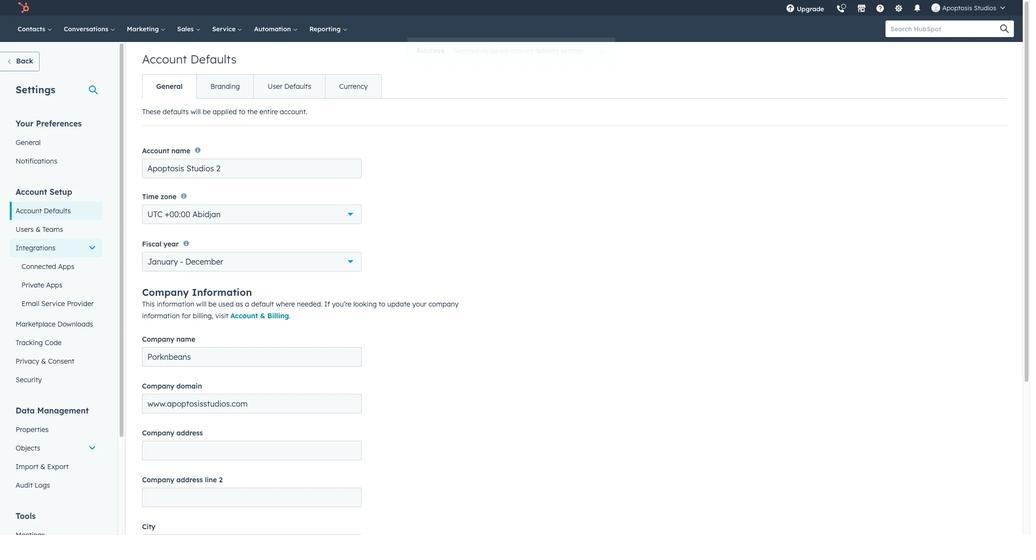 Task type: describe. For each thing, give the bounding box(es) containing it.
code
[[45, 339, 62, 347]]

security
[[16, 376, 42, 384]]

these
[[142, 107, 161, 116]]

be for used
[[208, 300, 217, 309]]

apps for private apps
[[46, 281, 63, 290]]

email service provider
[[21, 299, 94, 308]]

marketplaces button
[[852, 0, 873, 16]]

for
[[182, 312, 191, 320]]

account up users
[[16, 207, 42, 215]]

tools
[[16, 511, 36, 521]]

tracking
[[16, 339, 43, 347]]

visit
[[216, 312, 229, 320]]

objects button
[[10, 439, 102, 458]]

user defaults link
[[254, 75, 325, 98]]

consent
[[48, 357, 74, 366]]

private apps
[[21, 281, 63, 290]]

applied
[[213, 107, 237, 116]]

upgrade
[[797, 5, 825, 13]]

entire
[[260, 107, 278, 116]]

account down a
[[231, 312, 258, 320]]

general link for your
[[10, 133, 102, 152]]

conversations link
[[58, 16, 121, 42]]

properties link
[[10, 421, 102, 439]]

utc +00:00 abidjan button
[[142, 205, 362, 224]]

1 horizontal spatial defaults
[[190, 52, 237, 66]]

utc +00:00 abidjan
[[148, 209, 221, 219]]

city
[[142, 523, 156, 532]]

notifications
[[16, 157, 57, 166]]

year
[[164, 240, 179, 249]]

company name
[[142, 335, 195, 344]]

conversations
[[64, 25, 110, 33]]

account defaults link
[[10, 202, 102, 220]]

2
[[219, 476, 223, 485]]

service inside email service provider link
[[41, 299, 65, 308]]

apps for connected apps
[[58, 262, 74, 271]]

integrations button
[[10, 239, 102, 257]]

will for defaults
[[191, 107, 201, 116]]

private
[[21, 281, 44, 290]]

objects
[[16, 444, 40, 453]]

your
[[16, 119, 34, 128]]

downloads
[[58, 320, 93, 329]]

settings image
[[895, 4, 904, 13]]

audit logs
[[16, 481, 50, 490]]

Company name text field
[[142, 347, 362, 367]]

time zone
[[142, 192, 177, 201]]

teams
[[42, 225, 63, 234]]

marketplaces image
[[858, 4, 867, 13]]

data management element
[[10, 405, 102, 495]]

& for consent
[[41, 357, 46, 366]]

studios
[[975, 4, 997, 12]]

Company domain text field
[[142, 394, 362, 414]]

apoptosis studios
[[943, 4, 997, 12]]

company for company address line 2
[[142, 476, 174, 485]]

data
[[16, 406, 35, 416]]

privacy & consent link
[[10, 352, 102, 371]]

users & teams link
[[10, 220, 102, 239]]

account down the marketing link
[[142, 52, 187, 66]]

account.
[[280, 107, 308, 116]]

menu containing apoptosis studios
[[781, 0, 1012, 19]]

account left setup
[[16, 187, 47, 197]]

data management
[[16, 406, 89, 416]]

export
[[47, 463, 69, 471]]

user defaults
[[268, 82, 312, 91]]

general for account
[[156, 82, 183, 91]]

branding link
[[196, 75, 254, 98]]

reporting link
[[304, 16, 353, 42]]

company domain
[[142, 382, 202, 391]]

these defaults will be applied to the entire account.
[[142, 107, 308, 116]]

general link for account
[[143, 75, 196, 98]]

private apps link
[[10, 276, 102, 295]]

zone
[[161, 192, 177, 201]]

& for teams
[[36, 225, 41, 234]]

preferences
[[36, 119, 82, 128]]

company for company address
[[142, 429, 174, 438]]

audit logs link
[[10, 476, 102, 495]]

be for applied
[[203, 107, 211, 116]]

abidjan
[[193, 209, 221, 219]]

where
[[276, 300, 295, 309]]

notifications link
[[10, 152, 102, 170]]

search button
[[996, 21, 1015, 37]]

time
[[142, 192, 159, 201]]

company
[[429, 300, 459, 309]]

january - december
[[148, 257, 223, 267]]

Account name text field
[[142, 159, 362, 178]]

-
[[180, 257, 183, 267]]

defaults for account defaults link
[[44, 207, 71, 215]]

this information will be used as a default where needed. if you're looking to update your company information for billing, visit
[[142, 300, 459, 320]]

default
[[251, 300, 274, 309]]

settings link
[[889, 0, 910, 16]]

upgrade image
[[787, 4, 795, 13]]

hubspot link
[[12, 2, 37, 14]]

to inside "this information will be used as a default where needed. if you're looking to update your company information for billing, visit"
[[379, 300, 386, 309]]

apoptosis studios button
[[926, 0, 1012, 16]]

company for company name
[[142, 335, 174, 344]]

back
[[16, 57, 33, 65]]

information
[[192, 286, 252, 299]]

branding
[[211, 82, 240, 91]]

sales link
[[172, 16, 206, 42]]



Task type: vqa. For each thing, say whether or not it's contained in the screenshot.
Account name 'text box'
yes



Task type: locate. For each thing, give the bounding box(es) containing it.
marketplace downloads
[[16, 320, 93, 329]]

notifications image
[[914, 4, 922, 13]]

user
[[268, 82, 283, 91]]

defaults
[[163, 107, 189, 116]]

apoptosis
[[943, 4, 973, 12]]

fiscal
[[142, 240, 162, 249]]

account defaults up users & teams at the left top of page
[[16, 207, 71, 215]]

notifications button
[[910, 0, 926, 16]]

logs
[[35, 481, 50, 490]]

calling icon image
[[837, 5, 846, 14]]

+00:00
[[165, 209, 190, 219]]

name for account name
[[171, 147, 190, 156]]

be left 'applied'
[[203, 107, 211, 116]]

a
[[245, 300, 249, 309]]

& inside users & teams link
[[36, 225, 41, 234]]

1 vertical spatial be
[[208, 300, 217, 309]]

management
[[37, 406, 89, 416]]

general link down preferences
[[10, 133, 102, 152]]

general link inside navigation
[[143, 75, 196, 98]]

2 company from the top
[[142, 335, 174, 344]]

defaults inside account setup element
[[44, 207, 71, 215]]

defaults up users & teams link
[[44, 207, 71, 215]]

1 vertical spatial to
[[379, 300, 386, 309]]

company for company information
[[142, 286, 189, 299]]

1 address from the top
[[176, 429, 203, 438]]

1 horizontal spatial to
[[379, 300, 386, 309]]

4 company from the top
[[142, 429, 174, 438]]

account & billing link
[[231, 312, 289, 320]]

your
[[413, 300, 427, 309]]

2 vertical spatial defaults
[[44, 207, 71, 215]]

1 vertical spatial account defaults
[[16, 207, 71, 215]]

billing
[[268, 312, 289, 320]]

apps inside "link"
[[58, 262, 74, 271]]

navigation containing general
[[142, 74, 382, 99]]

0 vertical spatial service
[[212, 25, 238, 33]]

general up the defaults
[[156, 82, 183, 91]]

name
[[171, 147, 190, 156], [176, 335, 195, 344]]

1 horizontal spatial account defaults
[[142, 52, 237, 66]]

december
[[185, 257, 223, 267]]

as
[[236, 300, 243, 309]]

& for export
[[40, 463, 45, 471]]

fiscal year
[[142, 240, 179, 249]]

& right privacy
[[41, 357, 46, 366]]

0 vertical spatial account defaults
[[142, 52, 237, 66]]

service
[[212, 25, 238, 33], [41, 299, 65, 308]]

name for company name
[[176, 335, 195, 344]]

0 vertical spatial be
[[203, 107, 211, 116]]

billing,
[[193, 312, 214, 320]]

1 vertical spatial name
[[176, 335, 195, 344]]

tracking code link
[[10, 334, 102, 352]]

be
[[203, 107, 211, 116], [208, 300, 217, 309]]

information
[[157, 300, 195, 309], [142, 312, 180, 320]]

menu
[[781, 0, 1012, 19]]

general
[[156, 82, 183, 91], [16, 138, 41, 147]]

1 vertical spatial apps
[[46, 281, 63, 290]]

service right sales link
[[212, 25, 238, 33]]

1 vertical spatial general link
[[10, 133, 102, 152]]

1 vertical spatial service
[[41, 299, 65, 308]]

account down these
[[142, 147, 169, 156]]

0 horizontal spatial service
[[41, 299, 65, 308]]

integrations
[[16, 244, 56, 253]]

january - december button
[[142, 252, 362, 272]]

0 vertical spatial to
[[239, 107, 246, 116]]

1 vertical spatial address
[[176, 476, 203, 485]]

looking
[[354, 300, 377, 309]]

& down default
[[260, 312, 265, 320]]

general inside your preferences element
[[16, 138, 41, 147]]

0 horizontal spatial to
[[239, 107, 246, 116]]

be inside "this information will be used as a default where needed. if you're looking to update your company information for billing, visit"
[[208, 300, 217, 309]]

defaults up branding link
[[190, 52, 237, 66]]

account & billing .
[[231, 312, 291, 320]]

marketplace
[[16, 320, 56, 329]]

tools element
[[10, 511, 102, 535]]

address for company address line 2
[[176, 476, 203, 485]]

company
[[142, 286, 189, 299], [142, 335, 174, 344], [142, 382, 174, 391], [142, 429, 174, 438], [142, 476, 174, 485]]

this
[[142, 300, 155, 309]]

2 address from the top
[[176, 476, 203, 485]]

service inside "service" link
[[212, 25, 238, 33]]

0 vertical spatial name
[[171, 147, 190, 156]]

users & teams
[[16, 225, 63, 234]]

audit
[[16, 481, 33, 490]]

import
[[16, 463, 39, 471]]

update
[[388, 300, 411, 309]]

account defaults inside account setup element
[[16, 207, 71, 215]]

address for company address
[[176, 429, 203, 438]]

account name
[[142, 147, 190, 156]]

service link
[[206, 16, 248, 42]]

marketplace downloads link
[[10, 315, 102, 334]]

5 company from the top
[[142, 476, 174, 485]]

general down your
[[16, 138, 41, 147]]

apps down connected apps "link"
[[46, 281, 63, 290]]

2 horizontal spatial defaults
[[285, 82, 312, 91]]

will inside "this information will be used as a default where needed. if you're looking to update your company information for billing, visit"
[[196, 300, 207, 309]]

address left line
[[176, 476, 203, 485]]

1 vertical spatial will
[[196, 300, 207, 309]]

will
[[191, 107, 201, 116], [196, 300, 207, 309]]

marketing link
[[121, 16, 172, 42]]

general link up the defaults
[[143, 75, 196, 98]]

defaults
[[190, 52, 237, 66], [285, 82, 312, 91], [44, 207, 71, 215]]

privacy
[[16, 357, 39, 366]]

City text field
[[142, 535, 362, 535]]

to left update
[[379, 300, 386, 309]]

information up for
[[157, 300, 195, 309]]

company information
[[142, 286, 252, 299]]

Company address text field
[[142, 441, 362, 461]]

account
[[142, 52, 187, 66], [142, 147, 169, 156], [16, 187, 47, 197], [16, 207, 42, 215], [231, 312, 258, 320]]

used
[[218, 300, 234, 309]]

users
[[16, 225, 34, 234]]

needed.
[[297, 300, 323, 309]]

your preferences element
[[10, 118, 102, 170]]

1 horizontal spatial service
[[212, 25, 238, 33]]

0 vertical spatial apps
[[58, 262, 74, 271]]

3 company from the top
[[142, 382, 174, 391]]

1 horizontal spatial general
[[156, 82, 183, 91]]

information down this
[[142, 312, 180, 320]]

settings
[[16, 84, 55, 96]]

hubspot image
[[18, 2, 29, 14]]

help button
[[873, 0, 889, 16]]

search image
[[1001, 24, 1010, 33]]

to left the
[[239, 107, 246, 116]]

apps down integrations button
[[58, 262, 74, 271]]

import & export
[[16, 463, 69, 471]]

help image
[[877, 4, 885, 13]]

.
[[289, 312, 291, 320]]

import & export link
[[10, 458, 102, 476]]

privacy & consent
[[16, 357, 74, 366]]

navigation
[[142, 74, 382, 99]]

connected apps
[[21, 262, 74, 271]]

you're
[[332, 300, 352, 309]]

will for information
[[196, 300, 207, 309]]

Company address line 2 text field
[[142, 488, 362, 508]]

name down for
[[176, 335, 195, 344]]

general for your
[[16, 138, 41, 147]]

address down domain
[[176, 429, 203, 438]]

account setup
[[16, 187, 72, 197]]

0 horizontal spatial general
[[16, 138, 41, 147]]

account defaults
[[142, 52, 237, 66], [16, 207, 71, 215]]

0 horizontal spatial general link
[[10, 133, 102, 152]]

& inside import & export link
[[40, 463, 45, 471]]

will right the defaults
[[191, 107, 201, 116]]

1 horizontal spatial general link
[[143, 75, 196, 98]]

company for company domain
[[142, 382, 174, 391]]

& for billing
[[260, 312, 265, 320]]

security link
[[10, 371, 102, 389]]

defaults right user
[[285, 82, 312, 91]]

will up 'billing,'
[[196, 300, 207, 309]]

& inside privacy & consent link
[[41, 357, 46, 366]]

address
[[176, 429, 203, 438], [176, 476, 203, 485]]

service down private apps link
[[41, 299, 65, 308]]

account defaults down sales link
[[142, 52, 237, 66]]

account setup element
[[10, 187, 102, 389]]

1 vertical spatial information
[[142, 312, 180, 320]]

0 horizontal spatial defaults
[[44, 207, 71, 215]]

be left used
[[208, 300, 217, 309]]

defaults for user defaults link
[[285, 82, 312, 91]]

0 vertical spatial defaults
[[190, 52, 237, 66]]

automation
[[254, 25, 293, 33]]

setup
[[50, 187, 72, 197]]

0 vertical spatial will
[[191, 107, 201, 116]]

name down the defaults
[[171, 147, 190, 156]]

company address line 2
[[142, 476, 223, 485]]

automation link
[[248, 16, 304, 42]]

& right users
[[36, 225, 41, 234]]

tracking code
[[16, 339, 62, 347]]

0 vertical spatial general link
[[143, 75, 196, 98]]

general inside navigation
[[156, 82, 183, 91]]

1 company from the top
[[142, 286, 189, 299]]

0 horizontal spatial account defaults
[[16, 207, 71, 215]]

contacts link
[[12, 16, 58, 42]]

Search HubSpot search field
[[886, 21, 1006, 37]]

company address
[[142, 429, 203, 438]]

0 vertical spatial general
[[156, 82, 183, 91]]

calling icon button
[[833, 1, 850, 15]]

0 vertical spatial address
[[176, 429, 203, 438]]

the
[[247, 107, 258, 116]]

1 vertical spatial defaults
[[285, 82, 312, 91]]

& left export at the left of the page
[[40, 463, 45, 471]]

1 vertical spatial general
[[16, 138, 41, 147]]

tara schultz image
[[932, 3, 941, 12]]

marketing
[[127, 25, 161, 33]]

0 vertical spatial information
[[157, 300, 195, 309]]



